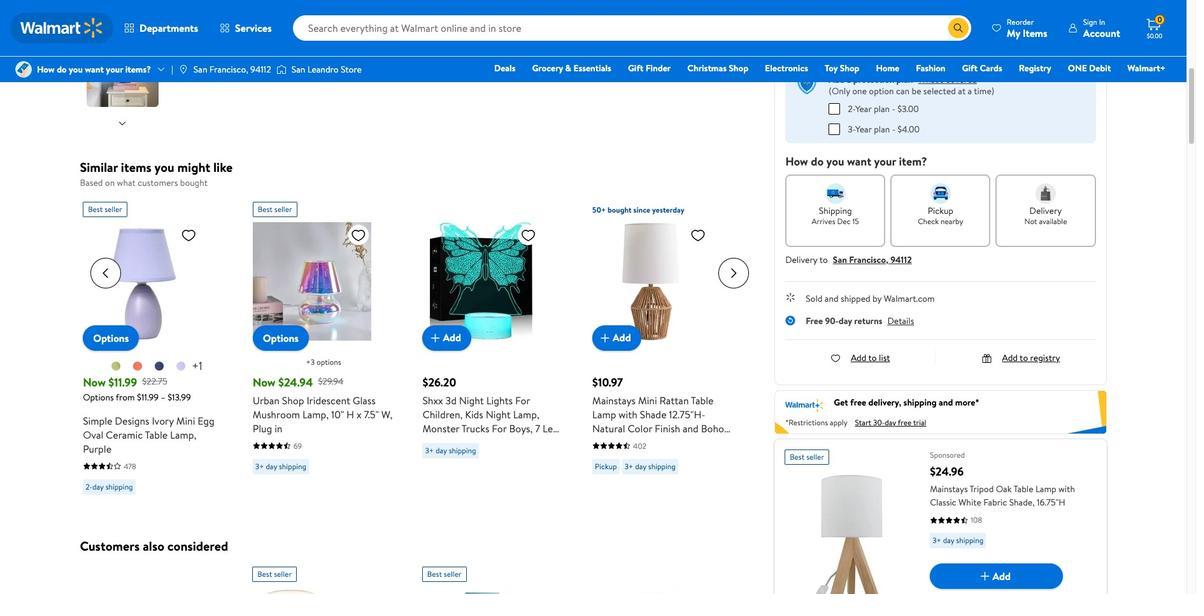 Task type: locate. For each thing, give the bounding box(es) containing it.
options inside now $11.99 $22.75 options from $11.99 – $13.99
[[83, 391, 114, 404]]

0 vertical spatial with
[[619, 407, 638, 422]]

$13.99
[[168, 391, 191, 404]]

1 horizontal spatial how
[[786, 153, 809, 169]]

shipping up trial
[[904, 397, 937, 409]]

0 horizontal spatial how
[[37, 63, 55, 76]]

1 horizontal spatial delivery
[[1030, 204, 1062, 217]]

2 horizontal spatial shop
[[840, 62, 860, 75]]

2- down purple
[[85, 481, 92, 492]]

2 options link from the left
[[253, 325, 309, 351]]

san right |
[[194, 63, 207, 76]]

0 horizontal spatial add to cart image
[[428, 330, 443, 346]]

lamp, inside simple designs ivory mini egg oval ceramic table lamp, purple
[[170, 428, 196, 442]]

lamp up 16.75"h
[[1036, 483, 1057, 496]]

to for san
[[820, 253, 828, 266]]

lamp, inside $26.20 shxx 3d night lights for children, kids night lamp, monster trucks for boys, 7 led colors changing lighting, car shape acrylic lighting table desk bed
[[513, 407, 540, 422]]

3+ down classic
[[933, 535, 942, 546]]

table inside $26.20 shxx 3d night lights for children, kids night lamp, monster trucks for boys, 7 led colors changing lighting, car shape acrylic lighting table desk bed
[[523, 450, 545, 464]]

1 vertical spatial lamp
[[1036, 483, 1057, 496]]

- for $4.00
[[892, 123, 896, 135]]

0 vertical spatial mini
[[638, 393, 657, 407]]

gift left cards at top
[[963, 62, 978, 75]]

1 horizontal spatial you
[[155, 159, 174, 176]]

pickup check nearby
[[918, 204, 964, 227]]

1 vertical spatial want
[[847, 153, 872, 169]]

0 $0.00
[[1147, 14, 1163, 40]]

w,
[[382, 407, 393, 422]]

2 vertical spatial plan
[[874, 123, 890, 135]]

delivery up sold
[[786, 253, 818, 266]]

customers
[[80, 538, 140, 555]]

sign
[[1084, 16, 1098, 27]]

with left shade
[[619, 407, 638, 422]]

mainstays mini rattan table lamp with shade 12.75"h- natural color finish and boho style image
[[593, 222, 711, 341]]

shipping inside banner
[[904, 397, 937, 409]]

1 - from the top
[[892, 102, 896, 115]]

delivery down the intent image for delivery
[[1030, 204, 1062, 217]]

1 horizontal spatial and
[[825, 292, 839, 305]]

sold and shipped by walmart.com
[[806, 292, 935, 305]]

previous slide for similar items you might like list image
[[90, 258, 121, 288]]

3+ day shipping down 69
[[255, 461, 307, 472]]

trial
[[914, 418, 927, 428]]

list item up sign
[[1020, 0, 1099, 10]]

delivery inside delivery not available
[[1030, 204, 1062, 217]]

15
[[853, 216, 860, 227]]

1 horizontal spatial want
[[847, 153, 872, 169]]

mainstays down $10.97
[[593, 393, 636, 407]]

0 horizontal spatial your
[[106, 63, 123, 76]]

bought right 50+ on the top
[[608, 204, 632, 215]]

add to cart image down 108
[[978, 569, 993, 585]]

0 vertical spatial plan
[[897, 73, 914, 86]]

simple designs ivory mini egg oval ceramic table lamp, purple image
[[83, 222, 201, 341]]

white
[[959, 497, 982, 509]]

2- inside product "group"
[[85, 481, 92, 492]]

francisco, down services popup button
[[210, 63, 248, 76]]

now inside now $11.99 $22.75 options from $11.99 – $13.99
[[83, 374, 106, 390]]

0 horizontal spatial free
[[851, 397, 867, 409]]

1 horizontal spatial with
[[1059, 483, 1076, 496]]

changing
[[454, 436, 496, 450]]

2- right 2-year plan - $3.00 checkbox
[[848, 102, 856, 115]]

1 vertical spatial plan
[[874, 102, 890, 115]]

bed
[[447, 464, 464, 478]]

boys,
[[509, 422, 533, 436]]

0 vertical spatial bought
[[180, 177, 208, 189]]

- left '$4.00' on the top of page
[[892, 123, 896, 135]]

simple designs ivory mini egg oval ceramic table lamp, purple
[[83, 414, 215, 456]]

your for items?
[[106, 63, 123, 76]]

services
[[235, 21, 272, 35]]

2 horizontal spatial you
[[827, 153, 845, 169]]

toy
[[825, 62, 838, 75]]

3-
[[848, 123, 856, 135]]

mushroom
[[253, 407, 300, 422]]

shxx 3d night lights for children, kids night lamp, monster trucks for boys, 7 led colors changing lighting, car shape acrylic lighting table desk bed image
[[423, 222, 541, 341]]

options up $24.94
[[263, 331, 299, 345]]

1 vertical spatial -
[[892, 123, 896, 135]]

options up simple at bottom left
[[83, 391, 114, 404]]

0 vertical spatial how
[[37, 63, 55, 76]]

1 vertical spatial year
[[856, 123, 872, 135]]

you
[[69, 63, 83, 76], [827, 153, 845, 169], [155, 159, 174, 176]]

lamp up style
[[593, 407, 617, 422]]

pickup for pickup check nearby
[[928, 204, 954, 217]]

table
[[691, 393, 714, 407], [145, 428, 168, 442], [523, 450, 545, 464], [1014, 483, 1034, 496]]

urban shop iridescent glass mushroom lamp, 10" h x 7.5" w, plug in image
[[253, 222, 371, 341]]

lamp, for designs
[[170, 428, 196, 442]]

2-
[[848, 102, 856, 115], [85, 481, 92, 492]]

 image right |
[[178, 64, 189, 75]]

shop right toy
[[840, 62, 860, 75]]

you for how do you want your items?
[[69, 63, 83, 76]]

1 horizontal spatial for
[[515, 393, 530, 407]]

1 horizontal spatial lamp
[[1036, 483, 1057, 496]]

options for now $11.99
[[93, 331, 129, 345]]

1 vertical spatial 2-
[[85, 481, 92, 492]]

1 horizontal spatial lamp,
[[303, 407, 329, 422]]

san
[[194, 63, 207, 76], [292, 63, 305, 76], [833, 253, 847, 266]]

shipping down 69
[[279, 461, 307, 472]]

3-year plan - $4.00
[[848, 123, 920, 135]]

mini left rattan
[[638, 393, 657, 407]]

90-
[[825, 314, 839, 327]]

mini
[[638, 393, 657, 407], [176, 414, 195, 428]]

1 horizontal spatial 94112
[[891, 253, 912, 266]]

0 horizontal spatial for
[[492, 422, 507, 436]]

do down walmart image
[[57, 63, 67, 76]]

mainstays up classic
[[930, 483, 968, 496]]

2 horizontal spatial add button
[[930, 564, 1064, 590]]

lighting
[[485, 450, 521, 464]]

0 horizontal spatial san
[[194, 63, 207, 76]]

add button down 108
[[930, 564, 1064, 590]]

3+ day shipping down 108
[[933, 535, 984, 546]]

for
[[515, 393, 530, 407], [492, 422, 507, 436]]

0 horizontal spatial with
[[619, 407, 638, 422]]

$11.99 left – at the left of page
[[137, 391, 159, 404]]

details button
[[888, 314, 915, 327]]

best
[[88, 204, 103, 214], [258, 204, 273, 214], [790, 452, 805, 463], [258, 569, 272, 580], [427, 569, 442, 580]]

best seller inside $24.96 group
[[790, 452, 825, 463]]

you up intent image for shipping
[[827, 153, 845, 169]]

san for san leandro store
[[292, 63, 305, 76]]

lamp, left 10"
[[303, 407, 329, 422]]

intent image for shipping image
[[826, 183, 846, 204]]

want left the items?
[[85, 63, 104, 76]]

2 horizontal spatial and
[[939, 397, 954, 409]]

add button up "$26.20"
[[423, 325, 472, 351]]

- left $3.00
[[892, 102, 896, 115]]

add inside $24.96 group
[[993, 570, 1011, 584]]

0 horizontal spatial lamp,
[[170, 428, 196, 442]]

3+ day shipping inside $24.96 group
[[933, 535, 984, 546]]

walmart+
[[1128, 62, 1166, 75]]

mini left "egg"
[[176, 414, 195, 428]]

unicorn $24.98
[[807, 16, 838, 40]]

0 vertical spatial delivery
[[1030, 204, 1062, 217]]

options link up green icon
[[83, 325, 139, 351]]

shop for toy shop
[[840, 62, 860, 75]]

$29.94
[[318, 375, 344, 388]]

1 vertical spatial for
[[492, 422, 507, 436]]

0 horizontal spatial add button
[[423, 325, 472, 351]]

and right sold
[[825, 292, 839, 305]]

now $24.94 $29.94 urban shop iridescent glass mushroom lamp, 10" h x 7.5" w, plug in
[[253, 374, 393, 436]]

list
[[879, 351, 891, 364]]

0 vertical spatial want
[[85, 63, 104, 76]]

search icon image
[[954, 23, 964, 33]]

designs
[[115, 414, 149, 428]]

options
[[317, 357, 341, 367]]

shipping up the bed
[[449, 445, 476, 456]]

1 vertical spatial mini
[[176, 414, 195, 428]]

1 vertical spatial mainstays
[[930, 483, 968, 496]]

character list
[[783, 0, 1099, 46]]

lamp inside $10.97 mainstays mini rattan table lamp with shade 12.75"h- natural color finish and boho style
[[593, 407, 617, 422]]

trucks
[[462, 422, 490, 436]]

2 gift from the left
[[963, 62, 978, 75]]

ceramic
[[106, 428, 143, 442]]

1 horizontal spatial san
[[292, 63, 305, 76]]

options up green icon
[[93, 331, 129, 345]]

options link up +3
[[253, 325, 309, 351]]

0 vertical spatial 2-
[[848, 102, 856, 115]]

pickup down style
[[595, 461, 617, 472]]

now up urban
[[253, 374, 276, 390]]

0 vertical spatial mainstays
[[593, 393, 636, 407]]

delivery,
[[869, 397, 902, 409]]

0 horizontal spatial bought
[[180, 177, 208, 189]]

covered
[[946, 73, 977, 86]]

0 horizontal spatial want
[[85, 63, 104, 76]]

- for $3.00
[[892, 102, 896, 115]]

1 vertical spatial delivery
[[786, 253, 818, 266]]

disney stitch plush shade stick lamp, blue, 15" h x 7" w - image 5 of 6 image
[[86, 32, 161, 107]]

day down classic
[[943, 535, 955, 546]]

mainstays
[[593, 393, 636, 407], [930, 483, 968, 496]]

how for how do you want your items?
[[37, 63, 55, 76]]

1 vertical spatial do
[[811, 153, 824, 169]]

home link
[[871, 61, 906, 75]]

0 horizontal spatial delivery
[[786, 253, 818, 266]]

1 horizontal spatial 2-
[[848, 102, 856, 115]]

delivery for to
[[786, 253, 818, 266]]

account
[[1084, 26, 1121, 40]]

0 vertical spatial your
[[106, 63, 123, 76]]

table right ceramic
[[145, 428, 168, 442]]

product group
[[83, 197, 225, 500], [253, 197, 395, 500], [423, 197, 565, 500], [593, 197, 735, 500], [252, 562, 394, 595], [422, 562, 564, 595]]

0 vertical spatial francisco,
[[210, 63, 248, 76]]

1 horizontal spatial options link
[[253, 325, 309, 351]]

in
[[1100, 16, 1106, 27]]

list item
[[941, 0, 1020, 10], [1020, 0, 1099, 10]]

pickup inside pickup check nearby
[[928, 204, 954, 217]]

0 horizontal spatial shop
[[282, 393, 304, 407]]

$26.20
[[423, 374, 456, 390]]

lamp
[[593, 407, 617, 422], [1036, 483, 1057, 496]]

0 horizontal spatial 94112
[[250, 63, 271, 76]]

lamp, left led
[[513, 407, 540, 422]]

0 vertical spatial lamp
[[593, 407, 617, 422]]

your left the item?
[[875, 153, 897, 169]]

and left more*
[[939, 397, 954, 409]]

year down 2-year plan - $3.00
[[856, 123, 872, 135]]

do for how do you want your item?
[[811, 153, 824, 169]]

 image left leandro
[[276, 63, 287, 76]]

1 horizontal spatial pickup
[[928, 204, 954, 217]]

now for $24.94
[[253, 374, 276, 390]]

$11.99
[[108, 374, 137, 390], [137, 391, 159, 404]]

to for list
[[869, 351, 877, 364]]

0 vertical spatial 94112
[[250, 63, 271, 76]]

departments
[[140, 21, 198, 35]]

now inside the now $24.94 $29.94 urban shop iridescent glass mushroom lamp, 10" h x 7.5" w, plug in
[[253, 374, 276, 390]]

0 horizontal spatial pickup
[[595, 461, 617, 472]]

you inside similar items you might like based on what customers bought
[[155, 159, 174, 176]]

1 horizontal spatial night
[[486, 407, 511, 422]]

a right at
[[968, 85, 972, 97]]

1 horizontal spatial gift
[[963, 62, 978, 75]]

1 horizontal spatial  image
[[276, 63, 287, 76]]

like
[[213, 159, 233, 176]]

lamp inside sponsored $24.96 mainstays tripod oak table lamp with classic white fabric shade, 16.75"h
[[1036, 483, 1057, 496]]

pickup down 'intent image for pickup'
[[928, 204, 954, 217]]

sponsored $24.96 mainstays tripod oak table lamp with classic white fabric shade, 16.75"h
[[930, 450, 1076, 509]]

 image
[[276, 63, 287, 76], [178, 64, 189, 75]]

0 vertical spatial pickup
[[928, 204, 954, 217]]

for right lights
[[515, 393, 530, 407]]

|
[[171, 63, 173, 76]]

to
[[820, 253, 828, 266], [869, 351, 877, 364], [1020, 351, 1029, 364]]

from
[[116, 391, 135, 404]]

free right get
[[851, 397, 867, 409]]

and left boho
[[683, 422, 699, 436]]

for left boys,
[[492, 422, 507, 436]]

add button up $10.97
[[593, 325, 641, 351]]

bought down might on the left
[[180, 177, 208, 189]]

0 vertical spatial year
[[856, 102, 872, 115]]

oval
[[83, 428, 103, 442]]

items
[[1023, 26, 1048, 40]]

items
[[121, 159, 151, 176]]

day down delivery,
[[885, 418, 897, 428]]

add inside add a protection plan what's covered (only one option can be selected at a time)
[[829, 73, 845, 86]]

lamp, inside the now $24.94 $29.94 urban shop iridescent glass mushroom lamp, 10" h x 7.5" w, plug in
[[303, 407, 329, 422]]

night right 3d
[[459, 393, 484, 407]]

1 horizontal spatial mini
[[638, 393, 657, 407]]

add to cart image up "$26.20"
[[428, 330, 443, 346]]

3+ down the plug in the left bottom of the page
[[255, 461, 264, 472]]

1 options link from the left
[[83, 325, 139, 351]]

1 vertical spatial and
[[939, 397, 954, 409]]

0 horizontal spatial mini
[[176, 414, 195, 428]]

walmart+ link
[[1122, 61, 1172, 75]]

gift for gift cards
[[963, 62, 978, 75]]

94112 down services
[[250, 63, 271, 76]]

0 vertical spatial add to cart image
[[428, 330, 443, 346]]

and inside banner
[[939, 397, 954, 409]]

returns
[[855, 314, 883, 327]]

now
[[83, 374, 106, 390], [253, 374, 276, 390]]

&
[[566, 62, 572, 75]]

h
[[347, 407, 354, 422]]

shop right "christmas"
[[729, 62, 749, 75]]

with up 16.75"h
[[1059, 483, 1076, 496]]

add button inside $24.96 group
[[930, 564, 1064, 590]]

3+ down 402 on the bottom right
[[625, 461, 634, 472]]

shipping down 108
[[957, 535, 984, 546]]

orange image
[[133, 361, 143, 371]]

intent image for delivery image
[[1036, 183, 1056, 204]]

day inside $24.96 group
[[943, 535, 955, 546]]

0 horizontal spatial 2-
[[85, 481, 92, 492]]

list item up the search icon
[[941, 0, 1020, 10]]

want down 3-
[[847, 153, 872, 169]]

0 horizontal spatial  image
[[178, 64, 189, 75]]

available
[[1040, 216, 1068, 227]]

shop down $24.94
[[282, 393, 304, 407]]

lighting,
[[499, 436, 537, 450]]

add to cart image
[[428, 330, 443, 346], [978, 569, 993, 585]]

0 horizontal spatial lamp
[[593, 407, 617, 422]]

0 vertical spatial -
[[892, 102, 896, 115]]

delivery for not
[[1030, 204, 1062, 217]]

0 horizontal spatial night
[[459, 393, 484, 407]]

now up simple at bottom left
[[83, 374, 106, 390]]

1 now from the left
[[83, 374, 106, 390]]

0 horizontal spatial and
[[683, 422, 699, 436]]

pickup inside product "group"
[[595, 461, 617, 472]]

0 horizontal spatial mainstays
[[593, 393, 636, 407]]

2 - from the top
[[892, 123, 896, 135]]

arrives
[[812, 216, 836, 227]]

options link
[[83, 325, 139, 351], [253, 325, 309, 351]]

mainstays inside sponsored $24.96 mainstays tripod oak table lamp with classic white fabric shade, 16.75"h
[[930, 483, 968, 496]]

your left the items?
[[106, 63, 123, 76]]

do up shipping
[[811, 153, 824, 169]]

shipping down 478
[[106, 481, 133, 492]]

you down walmart image
[[69, 63, 83, 76]]

plan inside add a protection plan what's covered (only one option can be selected at a time)
[[897, 73, 914, 86]]

options link for now $11.99
[[83, 325, 139, 351]]

shop for christmas shop
[[729, 62, 749, 75]]

add to cart image
[[598, 330, 613, 346]]

 image
[[15, 61, 32, 78]]

1 horizontal spatial add to cart image
[[978, 569, 993, 585]]

plan for $4.00
[[874, 123, 890, 135]]

want for item?
[[847, 153, 872, 169]]

natural
[[593, 422, 625, 436]]

year down the one
[[856, 102, 872, 115]]

night right kids
[[486, 407, 511, 422]]

1 vertical spatial bought
[[608, 204, 632, 215]]

free left trial
[[898, 418, 912, 428]]

san down dec
[[833, 253, 847, 266]]

$24.98
[[810, 27, 836, 40]]

since
[[634, 204, 651, 215]]

0 horizontal spatial gift
[[628, 62, 644, 75]]

1 gift from the left
[[628, 62, 644, 75]]

1 horizontal spatial bought
[[608, 204, 632, 215]]

to left list
[[869, 351, 877, 364]]

get
[[834, 397, 849, 409]]

you up customers
[[155, 159, 174, 176]]

1 horizontal spatial shop
[[729, 62, 749, 75]]

0 horizontal spatial now
[[83, 374, 106, 390]]

shipping inside $24.96 group
[[957, 535, 984, 546]]

to down the arrives
[[820, 253, 828, 266]]

francisco, up sold and shipped by walmart.com
[[850, 253, 889, 266]]

1 horizontal spatial free
[[898, 418, 912, 428]]

2 vertical spatial and
[[683, 422, 699, 436]]

seller
[[105, 204, 122, 214], [275, 204, 292, 214], [807, 452, 825, 463], [274, 569, 292, 580], [444, 569, 462, 580]]

3-Year plan - $4.00 checkbox
[[829, 123, 841, 135]]

dark blue image
[[154, 361, 165, 371]]

add to cart image inside $24.96 group
[[978, 569, 993, 585]]

94112 up walmart.com
[[891, 253, 912, 266]]

table inside $10.97 mainstays mini rattan table lamp with shade 12.75"h- natural color finish and boho style
[[691, 393, 714, 407]]

1 horizontal spatial mainstays
[[930, 483, 968, 496]]

Search search field
[[293, 15, 972, 41]]

table up the shade,
[[1014, 483, 1034, 496]]

3+ day shipping down 402 on the bottom right
[[625, 461, 676, 472]]

1 horizontal spatial to
[[869, 351, 877, 364]]

nearby
[[941, 216, 964, 227]]

1 horizontal spatial add button
[[593, 325, 641, 351]]

at
[[959, 85, 966, 97]]

1 vertical spatial 94112
[[891, 253, 912, 266]]

a left the one
[[847, 73, 852, 86]]

0 vertical spatial and
[[825, 292, 839, 305]]

2- for day
[[85, 481, 92, 492]]

2 horizontal spatial lamp,
[[513, 407, 540, 422]]

gift finder
[[628, 62, 671, 75]]

1 vertical spatial francisco,
[[850, 253, 889, 266]]

 image for san leandro store
[[276, 63, 287, 76]]

2 now from the left
[[253, 374, 276, 390]]

with inside sponsored $24.96 mainstays tripod oak table lamp with classic white fabric shade, 16.75"h
[[1059, 483, 1076, 496]]

to left 'registry'
[[1020, 351, 1029, 364]]

0 horizontal spatial a
[[847, 73, 852, 86]]

shipping arrives dec 15
[[812, 204, 860, 227]]

$11.99 up from on the bottom left of page
[[108, 374, 137, 390]]

0 vertical spatial do
[[57, 63, 67, 76]]

1 vertical spatial pickup
[[595, 461, 617, 472]]

0 horizontal spatial you
[[69, 63, 83, 76]]

lamp, for $24.94
[[303, 407, 329, 422]]

fabric
[[984, 497, 1008, 509]]

night
[[459, 393, 484, 407], [486, 407, 511, 422]]

get free delivery, shipping and more* banner
[[775, 390, 1107, 435]]

my
[[1007, 26, 1021, 40]]

1 list item from the left
[[941, 0, 1020, 10]]

gift
[[628, 62, 644, 75], [963, 62, 978, 75]]

gift left finder
[[628, 62, 644, 75]]

do
[[57, 63, 67, 76], [811, 153, 824, 169]]

shade,
[[1010, 497, 1035, 509]]

table inside sponsored $24.96 mainstays tripod oak table lamp with classic white fabric shade, 16.75"h
[[1014, 483, 1034, 496]]

2- for year
[[848, 102, 856, 115]]

lamp, left "egg"
[[170, 428, 196, 442]]

table down 7
[[523, 450, 545, 464]]

to for registry
[[1020, 351, 1029, 364]]

1 vertical spatial $11.99
[[137, 391, 159, 404]]

1 horizontal spatial now
[[253, 374, 276, 390]]

1 vertical spatial free
[[898, 418, 912, 428]]

options
[[93, 331, 129, 345], [263, 331, 299, 345], [83, 391, 114, 404]]

table right rattan
[[691, 393, 714, 407]]



Task type: vqa. For each thing, say whether or not it's contained in the screenshot.
How do you want your items? do
yes



Task type: describe. For each thing, give the bounding box(es) containing it.
year for 3-
[[856, 123, 872, 135]]

grocery & essentials
[[532, 62, 612, 75]]

day inside 'get free delivery, shipping and more*' banner
[[885, 418, 897, 428]]

50+ bought since yesterday
[[593, 204, 685, 215]]

purple image
[[176, 361, 186, 371]]

and inside $10.97 mainstays mini rattan table lamp with shade 12.75"h- natural color finish and boho style
[[683, 422, 699, 436]]

considered
[[167, 538, 228, 555]]

gift finder link
[[622, 61, 677, 75]]

$3.00
[[898, 102, 919, 115]]

check
[[918, 216, 939, 227]]

options for now $24.94
[[263, 331, 299, 345]]

style
[[593, 436, 615, 450]]

electronics
[[765, 62, 809, 75]]

gift for gift finder
[[628, 62, 644, 75]]

delivery to san francisco, 94112
[[786, 253, 912, 266]]

one
[[1068, 62, 1088, 75]]

50+
[[593, 204, 606, 215]]

sign in to add to favorites list, urban shop iridescent glass mushroom lamp, 10" h x 7.5" w, plug in image
[[351, 227, 366, 243]]

2-year plan - $3.00
[[848, 102, 919, 115]]

add button for $10.97
[[593, 325, 641, 351]]

similar items you might like based on what customers bought
[[80, 159, 233, 189]]

plug
[[253, 422, 272, 436]]

sold
[[806, 292, 823, 305]]

fashion
[[916, 62, 946, 75]]

mainstays tripod oak table lamp with classic white fabric shade, 16.75"h image
[[785, 470, 920, 595]]

ivory
[[152, 414, 174, 428]]

mini inside $10.97 mainstays mini rattan table lamp with shade 12.75"h- natural color finish and boho style
[[638, 393, 657, 407]]

monster
[[423, 422, 460, 436]]

shipping down finish in the bottom of the page
[[649, 461, 676, 472]]

details
[[888, 314, 915, 327]]

pickup for pickup
[[595, 461, 617, 472]]

best inside $24.96 group
[[790, 452, 805, 463]]

registry link
[[1014, 61, 1058, 75]]

year for 2-
[[856, 102, 872, 115]]

product group containing +1
[[83, 197, 225, 500]]

how do you want your item?
[[786, 153, 928, 169]]

bought inside product "group"
[[608, 204, 632, 215]]

*restrictions apply
[[786, 418, 848, 428]]

69
[[294, 441, 302, 451]]

reorder my items
[[1007, 16, 1048, 40]]

you for similar items you might like based on what customers bought
[[155, 159, 174, 176]]

your for item?
[[875, 153, 897, 169]]

sign in to add to favorites list, shxx 3d night lights for children, kids night lamp, monster trucks for boys, 7 led colors changing lighting, car shape acrylic lighting table desk bed image
[[521, 227, 536, 243]]

more*
[[956, 397, 980, 409]]

 image for san francisco, 94112
[[178, 64, 189, 75]]

x
[[357, 407, 362, 422]]

wpp logo image
[[796, 72, 819, 95]]

want for items?
[[85, 63, 104, 76]]

$10.97
[[593, 374, 623, 390]]

day down in
[[266, 461, 277, 472]]

purple
[[83, 442, 112, 456]]

3+ inside $24.96 group
[[933, 535, 942, 546]]

sign in to add to favorites list, simple designs ivory mini egg oval ceramic table lamp, purple image
[[181, 227, 196, 243]]

available in additional 1 variant element
[[192, 358, 202, 374]]

next image image
[[117, 118, 127, 128]]

plan for $3.00
[[874, 102, 890, 115]]

get free delivery, shipping and more*
[[834, 397, 980, 409]]

tripod
[[970, 483, 994, 496]]

finder
[[646, 62, 671, 75]]

glass
[[353, 393, 376, 407]]

can
[[897, 85, 910, 97]]

0 vertical spatial free
[[851, 397, 867, 409]]

intent image for pickup image
[[931, 183, 951, 204]]

customers also considered
[[80, 538, 228, 555]]

2-Year plan - $3.00 checkbox
[[829, 103, 841, 114]]

electronics link
[[760, 61, 814, 75]]

add button for $26.20
[[423, 325, 472, 351]]

lights
[[487, 393, 513, 407]]

12.75"h-
[[669, 407, 706, 422]]

seller inside $24.96 group
[[807, 452, 825, 463]]

dec
[[838, 216, 851, 227]]

3+ up desk
[[425, 445, 434, 456]]

2 list item from the left
[[1020, 0, 1099, 10]]

day up desk
[[436, 445, 447, 456]]

how for how do you want your item?
[[786, 153, 809, 169]]

$26.20 shxx 3d night lights for children, kids night lamp, monster trucks for boys, 7 led colors changing lighting, car shape acrylic lighting table desk bed
[[423, 374, 559, 478]]

bought inside similar items you might like based on what customers bought
[[180, 177, 208, 189]]

$24.94
[[278, 374, 313, 390]]

car
[[539, 436, 555, 450]]

shade
[[640, 407, 667, 422]]

disney stitch plush shade stick lamp, blue, 15" h x 7" w - image 4 of 6 image
[[86, 0, 161, 25]]

table inside simple designs ivory mini egg oval ceramic table lamp, purple
[[145, 428, 168, 442]]

grocery & essentials link
[[527, 61, 617, 75]]

2 horizontal spatial san
[[833, 253, 847, 266]]

now for $11.99
[[83, 374, 106, 390]]

color
[[628, 422, 653, 436]]

start 30-day free trial
[[855, 418, 927, 428]]

add to registry button
[[982, 351, 1061, 364]]

desk
[[423, 464, 445, 478]]

do for how do you want your items?
[[57, 63, 67, 76]]

Walmart Site-Wide search field
[[293, 15, 972, 41]]

day down purple
[[92, 481, 104, 492]]

san francisco, 94112
[[194, 63, 271, 76]]

3+ day shipping up the bed
[[425, 445, 476, 456]]

(only
[[829, 85, 851, 97]]

one debit link
[[1063, 61, 1117, 75]]

you for how do you want your item?
[[827, 153, 845, 169]]

with inside $10.97 mainstays mini rattan table lamp with shade 12.75"h- natural color finish and boho style
[[619, 407, 638, 422]]

7.5"
[[364, 407, 379, 422]]

2-day shipping
[[85, 481, 133, 492]]

not
[[1025, 216, 1038, 227]]

deals
[[494, 62, 516, 75]]

children,
[[423, 407, 463, 422]]

san for san francisco, 94112
[[194, 63, 207, 76]]

next slide for similar items you might like list image
[[719, 258, 749, 288]]

limelights stick lamp with charging outlet and fabric shade - brushed steel image
[[592, 588, 711, 595]]

services button
[[209, 13, 283, 43]]

now $11.99 $22.75 options from $11.99 – $13.99
[[83, 374, 191, 404]]

+3 options
[[306, 357, 341, 367]]

product group containing now $24.94
[[253, 197, 395, 500]]

gift cards
[[963, 62, 1003, 75]]

might
[[177, 159, 210, 176]]

add a protection plan what's covered (only one option can be selected at a time)
[[829, 73, 995, 97]]

product group containing $10.97
[[593, 197, 735, 500]]

green image
[[111, 361, 121, 371]]

simple
[[83, 414, 112, 428]]

day left returns
[[839, 314, 853, 327]]

how do you want your items?
[[37, 63, 151, 76]]

$22.75
[[142, 375, 167, 388]]

product group containing $26.20
[[423, 197, 565, 500]]

0 vertical spatial $11.99
[[108, 374, 137, 390]]

walmart plus image
[[786, 397, 824, 412]]

mainstays tripod oak table lamp with classic white fabric shade, 16.75"h, led bulb included image
[[252, 588, 371, 595]]

unicorn
[[807, 16, 838, 29]]

colors
[[423, 436, 452, 450]]

sign in to add to favorites list, mainstays mini rattan table lamp with shade 12.75"h- natural color finish and boho style image
[[691, 227, 706, 243]]

$4.00
[[898, 123, 920, 135]]

walmart image
[[20, 18, 103, 38]]

$24.96 group
[[775, 440, 1107, 595]]

478
[[124, 461, 136, 472]]

customers
[[138, 177, 178, 189]]

mainstays inside $10.97 mainstays mini rattan table lamp with shade 12.75"h- natural color finish and boho style
[[593, 393, 636, 407]]

options link for now $24.94
[[253, 325, 309, 351]]

disney's frozen kids bedroom purple polyester table stick lamp, 18 inches image
[[422, 588, 541, 595]]

mini inside simple designs ivory mini egg oval ceramic table lamp, purple
[[176, 414, 195, 428]]

day down 402 on the bottom right
[[635, 461, 647, 472]]

free 90-day returns details
[[806, 314, 915, 327]]

rattan
[[660, 393, 689, 407]]

toy shop
[[825, 62, 860, 75]]

iridescent
[[307, 393, 350, 407]]

similar
[[80, 159, 118, 176]]

16.75"h
[[1037, 497, 1066, 509]]

item?
[[899, 153, 928, 169]]

shop inside the now $24.94 $29.94 urban shop iridescent glass mushroom lamp, 10" h x 7.5" w, plug in
[[282, 393, 304, 407]]

1 horizontal spatial francisco,
[[850, 253, 889, 266]]

1 horizontal spatial a
[[968, 85, 972, 97]]

+1
[[192, 358, 202, 374]]

in
[[275, 422, 283, 436]]

protection
[[854, 73, 895, 86]]

christmas
[[688, 62, 727, 75]]

shipped
[[841, 292, 871, 305]]

what's covered button
[[919, 73, 977, 86]]

shipping
[[819, 204, 852, 217]]

delivery not available
[[1025, 204, 1068, 227]]



